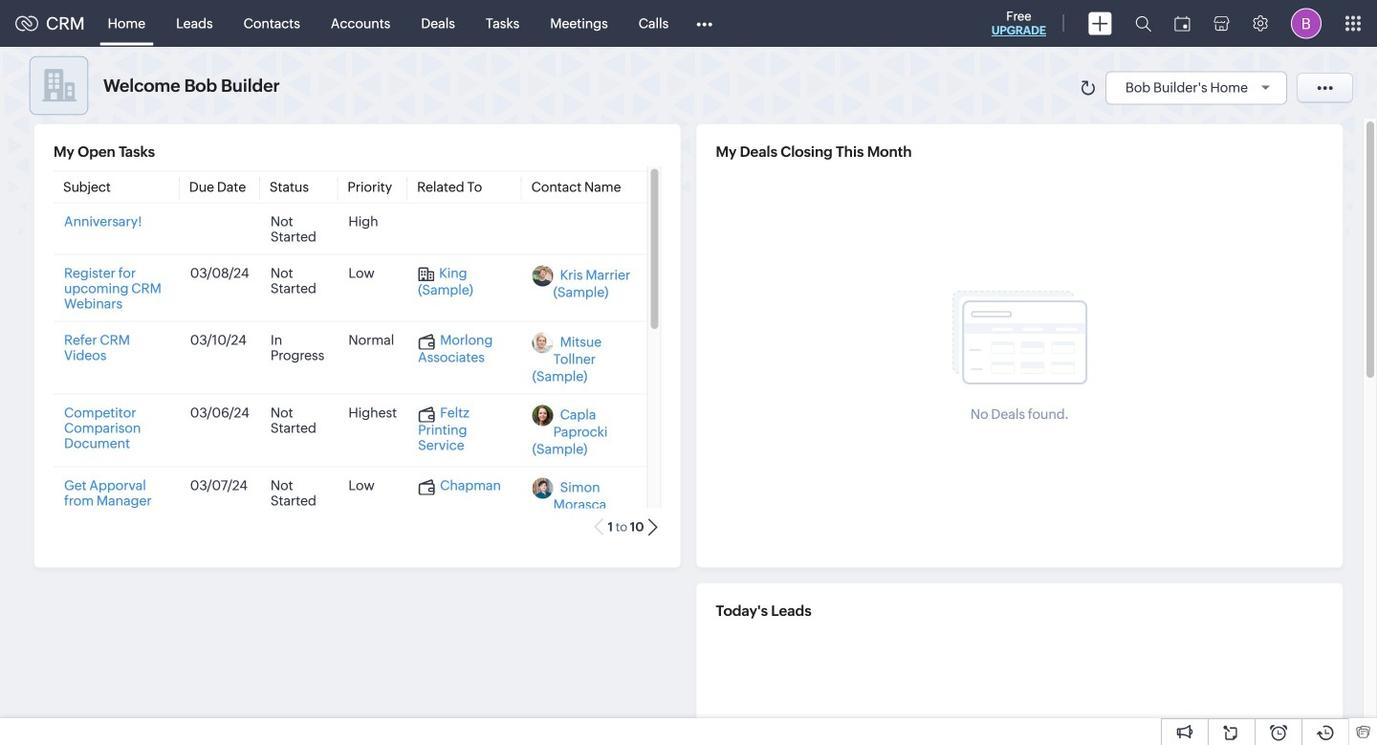 Task type: vqa. For each thing, say whether or not it's contained in the screenshot.
the Profile element
yes



Task type: describe. For each thing, give the bounding box(es) containing it.
profile element
[[1280, 0, 1334, 46]]

Other Modules field
[[684, 8, 725, 39]]

calendar image
[[1175, 16, 1191, 31]]



Task type: locate. For each thing, give the bounding box(es) containing it.
logo image
[[15, 16, 38, 31]]

search element
[[1124, 0, 1163, 47]]

search image
[[1136, 15, 1152, 32]]

create menu image
[[1089, 12, 1113, 35]]

profile image
[[1292, 8, 1322, 39]]

create menu element
[[1077, 0, 1124, 46]]



